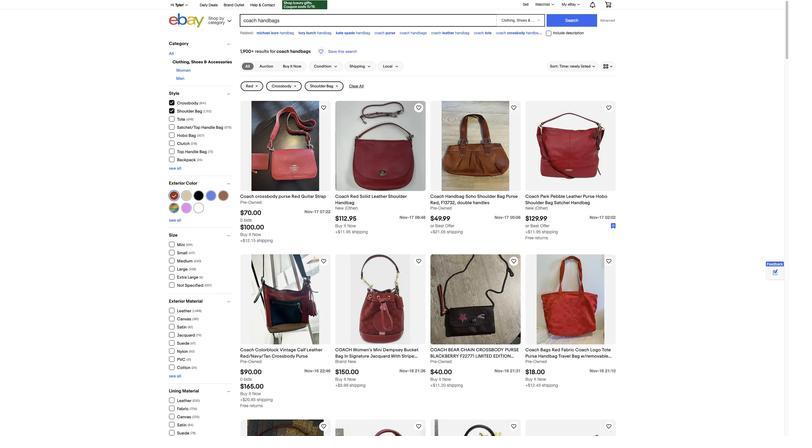 Task type: describe. For each thing, give the bounding box(es) containing it.
red link
[[241, 82, 263, 91]]

with
[[391, 354, 401, 360]]

coach colorblock vintage calf leather red/navy/tan crossbody purse link
[[240, 348, 331, 360]]

nov- for $112.95
[[400, 215, 409, 220]]

coach leather handbag
[[431, 31, 470, 35]]

nov-16 22:46
[[305, 369, 331, 374]]

bag inside coach bags red fabric coach logo tote purse handbag travel bag w/removable pouch
[[572, 354, 580, 360]]

patch
[[335, 361, 347, 366]]

double
[[457, 200, 472, 206]]

0 vertical spatial all link
[[169, 51, 174, 56]]

see all button for color
[[169, 218, 181, 223]]

bag inside coach handbag soho shoulder bag purse red, f13732, double handles pre-owned
[[497, 194, 505, 200]]

colorblock
[[255, 348, 279, 354]]

17 for +$21.05 shipping
[[504, 215, 509, 220]]

(67)
[[190, 342, 196, 346]]

see all for color
[[169, 218, 181, 223]]

watch coach 33562 mini turnlock borough leather bag purse crossbody red current new image
[[415, 424, 422, 431]]

now for buy it now +$11.20 shipping
[[443, 378, 451, 383]]

handbag inside coach bags red fabric coach logo tote purse handbag travel bag w/removable pouch
[[538, 354, 558, 360]]

coach left logo
[[576, 348, 589, 354]]

coach handbag soho shoulder bag purse red, f13732, double handles image
[[442, 101, 509, 191]]

(660)
[[194, 260, 201, 263]]

(78)
[[190, 432, 196, 436]]

now for buy it now +$11.95 shipping
[[347, 224, 356, 229]]

1 see all button from the top
[[169, 166, 181, 171]]

solid
[[360, 194, 371, 200]]

bags
[[541, 348, 551, 354]]

buy inside '0 bids $100.00 buy it now +$12.15 shipping'
[[240, 233, 248, 237]]

search
[[345, 49, 357, 54]]

now for buy it now
[[293, 64, 301, 69]]

leather up canvas (381)
[[177, 309, 191, 314]]

(6)
[[199, 276, 203, 280]]

or for or best offer +$21.05 shipping
[[430, 224, 434, 229]]

purse inside coach bags red fabric coach logo tote purse handbag travel bag w/removable pouch
[[526, 354, 537, 360]]

0 vertical spatial all
[[169, 51, 174, 56]]

coach for $49.99
[[430, 194, 444, 200]]

suede (67)
[[177, 341, 196, 347]]

michael
[[257, 31, 270, 35]]

nov- for $18.00
[[590, 369, 599, 374]]

coach up the pouch
[[526, 348, 539, 354]]

coach for crossbody
[[496, 31, 506, 35]]

+$11.95 inside +$11.95 shipping free returns
[[526, 230, 541, 235]]

pvc
[[177, 358, 186, 363]]

shipping inside 0 bids $165.00 buy it now +$20.85 shipping free returns
[[257, 398, 273, 403]]

coach 76084 parker patchwork stripes leather top handle bag purse oxblood new image
[[435, 421, 517, 437]]

pre-owned for $40.00
[[430, 360, 452, 365]]

ebay
[[568, 2, 576, 7]]

sell
[[523, 2, 529, 7]]

22:46
[[320, 369, 331, 374]]

handle for top
[[185, 149, 199, 155]]

coach bags red fabric coach logo tote purse handbag travel bag w/removable pouch heading
[[526, 348, 612, 366]]

coach for purse
[[375, 31, 385, 35]]

(225)
[[192, 416, 199, 420]]

coach colorblock vintage calf leather red/navy/tan crossbody purse heading
[[240, 348, 322, 360]]

best for or best offer +$21.05 shipping
[[435, 224, 444, 229]]

category
[[169, 41, 189, 47]]

nov-17 05:08
[[495, 215, 521, 220]]

offer for or best offer
[[540, 224, 550, 229]]

$18.00
[[526, 369, 545, 377]]

style
[[169, 91, 179, 97]]

purse inside coach handbag soho shoulder bag purse red, f13732, double handles pre-owned
[[506, 194, 518, 200]]

leather inside coach colorblock vintage calf leather red/navy/tan crossbody purse pre-owned
[[307, 348, 322, 354]]

kate spade handbag
[[336, 31, 370, 35]]

coach crossbody purse red guitar strap pre-owned
[[240, 194, 326, 205]]

buy it now link
[[279, 63, 305, 70]]

coach handbags
[[400, 31, 427, 35]]

watch coach crossbody purse red guitar strap image
[[320, 104, 327, 112]]

coach for handbags
[[400, 31, 410, 35]]

chain
[[461, 348, 475, 354]]

now inside '0 bids $100.00 buy it now +$12.15 shipping'
[[252, 233, 261, 237]]

handbag for spade
[[356, 31, 370, 35]]

suede for satin
[[177, 431, 189, 436]]

buy inside 0 bids $165.00 buy it now +$20.85 shipping free returns
[[240, 392, 248, 397]]

lining material
[[169, 389, 199, 395]]

clear
[[349, 84, 358, 89]]

shoulder bag
[[310, 84, 333, 89]]

watch coach colorblock vintage calf leather red/navy/tan crossbody purse image
[[320, 258, 327, 265]]

nylon
[[177, 350, 188, 355]]

handbag for crossbody
[[526, 31, 540, 35]]

& inside account navigation
[[259, 3, 261, 7]]

local
[[383, 64, 393, 69]]

hobo inside coach park pebble leather purse hobo shoulder bag satchel handbag new (other)
[[596, 194, 608, 200]]

free inside 0 bids $165.00 buy it now +$20.85 shipping free returns
[[240, 404, 249, 409]]

returns inside +$11.95 shipping free returns
[[535, 236, 548, 241]]

coach for leather
[[431, 31, 441, 35]]

1 horizontal spatial handbags
[[411, 31, 427, 35]]

crossbody for crossbody
[[272, 84, 291, 89]]

0 bids $100.00 buy it now +$12.15 shipping
[[240, 218, 273, 244]]

handbag inside coach handbag soho shoulder bag purse red, f13732, double handles pre-owned
[[445, 194, 465, 200]]

0 horizontal spatial &
[[204, 60, 207, 65]]

crossbody inside coach colorblock vintage calf leather red/navy/tan crossbody purse pre-owned
[[272, 354, 295, 360]]

see all button for material
[[169, 374, 181, 379]]

(307)
[[197, 134, 204, 138]]

(other) inside coach park pebble leather purse hobo shoulder bag satchel handbag new (other)
[[535, 206, 548, 211]]

pre- up $18.00
[[526, 360, 534, 365]]

dempsey
[[383, 348, 403, 354]]

$90.00
[[240, 369, 262, 377]]

tyler
[[175, 3, 183, 7]]

buy it now
[[283, 64, 301, 69]]

kors
[[271, 31, 279, 35]]

bag inside coach women's mini dempsey bucket bag in signature jacquard with stripe patch
[[335, 354, 343, 360]]

coach red solid leather shoulder handbag heading
[[335, 194, 407, 206]]

$40.00
[[430, 369, 452, 377]]

coach inside main content
[[277, 49, 289, 54]]

bag left (72) at the left top
[[199, 149, 207, 155]]

0 vertical spatial hobo
[[177, 133, 188, 138]]

(72)
[[208, 150, 213, 154]]

owned inside coach crossbody purse red guitar strap pre-owned
[[248, 200, 262, 205]]

1 vertical spatial all link
[[242, 63, 254, 70]]

crossbody for handbag
[[507, 31, 525, 35]]

crossbody for crossbody (841)
[[177, 101, 198, 106]]

0 for $100.00
[[240, 218, 243, 223]]

main content containing $70.00
[[238, 38, 618, 437]]

owned up $18.00
[[534, 360, 547, 365]]

0 vertical spatial tote
[[177, 117, 185, 122]]

suede (78)
[[177, 431, 196, 436]]

coach 33562 mini turnlock borough leather bag purse crossbody red current new image
[[335, 430, 426, 437]]

men link
[[176, 76, 184, 81]]

auction link
[[256, 63, 277, 70]]

new inside coach park pebble leather purse hobo shoulder bag satchel handbag new (other)
[[526, 206, 534, 211]]

coach women's mini dempsey bucket bag in signature jacquard with stripe patch
[[335, 348, 419, 366]]

(79)
[[196, 334, 201, 338]]

buy for buy it now +$12.45 shipping
[[526, 378, 533, 383]]

bag inside coach park pebble leather purse hobo shoulder bag satchel handbag new (other)
[[545, 200, 553, 206]]

$165.00
[[240, 384, 264, 392]]

it for buy it now +$12.45 shipping
[[534, 378, 536, 383]]

coach women's mini dempsey bucket bag in signature jacquard with stripe patch link
[[335, 348, 426, 366]]

shoes
[[191, 60, 203, 65]]

color
[[186, 181, 197, 187]]

16 for +$12.45 shipping
[[599, 369, 604, 374]]

1 horizontal spatial new
[[348, 360, 356, 365]]

owned inside coach handbag soho shoulder bag purse red, f13732, double handles pre-owned
[[438, 206, 452, 211]]

tote
[[485, 31, 492, 35]]

bag left the (1,312)
[[195, 109, 202, 114]]

satin for satin (84)
[[177, 423, 187, 428]]

16 for +$11.20 shipping
[[504, 369, 509, 374]]

advanced
[[600, 19, 615, 22]]

coach bear chain crossbody purse blackberry   f22771 limited edition adorable heading
[[430, 348, 519, 366]]

best for or best offer
[[531, 224, 539, 229]]

coach park pebble leather purse hobo shoulder bag satchel handbag link
[[526, 194, 616, 206]]

shoulder inside coach park pebble leather purse hobo shoulder bag satchel handbag new (other)
[[526, 200, 544, 206]]

(other) inside coach red solid leather shoulder handbag new (other)
[[345, 206, 358, 211]]

offer for or best offer +$21.05 shipping
[[445, 224, 455, 229]]

(417)
[[189, 251, 195, 255]]

extra large (6)
[[177, 275, 203, 280]]

canvas (225)
[[177, 415, 199, 420]]

listed
[[581, 64, 591, 69]]

satin for satin (82)
[[177, 325, 187, 330]]

buy it now +$11.95 shipping
[[335, 224, 368, 235]]

brand outlet link
[[224, 2, 244, 9]]

not specified (557)
[[177, 283, 212, 288]]

your shopping cart image
[[605, 2, 612, 8]]

All selected text field
[[245, 64, 250, 69]]

shipping button
[[344, 62, 376, 71]]

coach handbags link
[[400, 31, 427, 35]]

none submit inside shop by category banner
[[547, 14, 597, 27]]

accessories
[[208, 60, 232, 65]]

coach for $129.99
[[526, 194, 539, 200]]

1 see from the top
[[169, 166, 176, 171]]

coach for bag
[[545, 31, 555, 35]]

account navigation
[[167, 0, 616, 10]]

coach for $150.00
[[335, 348, 352, 354]]

red down all selected text box
[[246, 84, 253, 89]]

bids for $165.00
[[244, 378, 252, 383]]

+$11.95 inside buy it now +$11.95 shipping
[[335, 230, 351, 235]]

mini (109)
[[177, 243, 193, 248]]

logo
[[590, 348, 601, 354]]

shoulder up tote (698)
[[177, 109, 194, 114]]

(706)
[[190, 408, 197, 412]]

0 vertical spatial purse
[[386, 31, 395, 35]]

coach bags red fabric coach logo tote purse handbag travel bag w/removable pouch image
[[537, 255, 605, 345]]

nov- for $70.00
[[305, 210, 314, 215]]

shipping inside '0 bids $100.00 buy it now +$12.15 shipping'
[[257, 239, 273, 244]]

pre- up the $40.00
[[430, 360, 438, 365]]

buy it now +$5.99 shipping
[[335, 378, 366, 389]]

exterior color button
[[169, 181, 233, 187]]

brand for brand new
[[335, 360, 347, 365]]

park
[[541, 194, 550, 200]]

coach for $90.00
[[240, 348, 254, 354]]

shipping inside buy it now +$11.95 shipping
[[352, 230, 368, 235]]

(1,688)
[[192, 310, 202, 313]]

time:
[[560, 64, 569, 69]]

nov-17 06:48
[[400, 215, 426, 220]]

shoulder inside coach handbag soho shoulder bag purse red, f13732, double handles pre-owned
[[477, 194, 496, 200]]

save this search button
[[314, 47, 359, 57]]

17 for $100.00
[[314, 210, 319, 215]]

small
[[177, 251, 188, 256]]

Search for anything text field
[[241, 15, 495, 26]]

pouch
[[526, 361, 539, 366]]

nov- for $49.99
[[495, 215, 504, 220]]

top handle bag (72)
[[177, 149, 213, 155]]

coach for $40.00
[[430, 348, 447, 354]]

purse
[[505, 348, 519, 354]]

hi
[[171, 3, 174, 7]]

shipping
[[350, 64, 365, 69]]

coach women's mini dempsey bucket bag in signature jacquard with stripe patch image
[[351, 255, 410, 345]]

bag left the (575)
[[216, 125, 223, 130]]

adorable
[[430, 361, 454, 366]]

backpack (24)
[[177, 158, 202, 163]]

buy for buy it now
[[283, 64, 289, 69]]

handbags inside main content
[[290, 49, 311, 54]]

new inside coach red solid leather shoulder handbag new (other)
[[335, 206, 344, 211]]

buy for buy it now +$5.99 shipping
[[335, 378, 343, 383]]

(557)
[[204, 284, 212, 288]]

(24) for exterior material
[[192, 366, 197, 370]]

coach red solid leather shoulder handbag link
[[335, 194, 426, 206]]

it for buy it now
[[290, 64, 293, 69]]

watch coach red solid leather shoulder handbag image
[[415, 104, 422, 112]]

category
[[208, 20, 225, 25]]

coach for $70.00
[[240, 194, 254, 200]]

see for color
[[169, 218, 176, 223]]

fabric inside coach bags red fabric coach logo tote purse handbag travel bag w/removable pouch
[[562, 348, 574, 354]]

16 for $165.00
[[314, 369, 319, 374]]

(841)
[[199, 101, 206, 105]]

strap
[[315, 194, 326, 200]]

now for buy it now +$5.99 shipping
[[347, 378, 356, 383]]

shipping inside +$11.95 shipping free returns
[[542, 230, 558, 235]]

owned inside coach colorblock vintage calf leather red/navy/tan crossbody purse pre-owned
[[248, 360, 262, 365]]

nov- for $40.00
[[495, 369, 504, 374]]



Task type: vqa. For each thing, say whether or not it's contained in the screenshot.


Task type: locate. For each thing, give the bounding box(es) containing it.
it inside buy it now +$11.95 shipping
[[344, 224, 346, 229]]

1 vertical spatial 0
[[240, 378, 243, 383]]

3 see all from the top
[[169, 374, 181, 379]]

(24) inside backpack (24)
[[197, 158, 202, 162]]

handbag inside coach park pebble leather purse hobo shoulder bag satchel handbag new (other)
[[571, 200, 590, 206]]

1 horizontal spatial coach
[[430, 348, 447, 354]]

handbag inside coach crossbody handbag
[[526, 31, 540, 35]]

1 +$11.95 from the left
[[335, 230, 351, 235]]

now inside 0 bids $165.00 buy it now +$20.85 shipping free returns
[[252, 392, 261, 397]]

suede for jacquard
[[177, 341, 189, 347]]

None submit
[[547, 14, 597, 27]]

free inside +$11.95 shipping free returns
[[526, 236, 534, 241]]

coach bear chain crossbody purse blackberry   f22771 limited edition adorable link
[[430, 348, 521, 366]]

1 horizontal spatial fabric
[[562, 348, 574, 354]]

0 vertical spatial crossbody
[[507, 31, 525, 35]]

leather right solid
[[372, 194, 387, 200]]

all down the category
[[169, 51, 174, 56]]

purse down shop by category banner
[[386, 31, 395, 35]]

coach inside coach purse
[[375, 31, 385, 35]]

purse inside coach park pebble leather purse hobo shoulder bag satchel handbag new (other)
[[583, 194, 595, 200]]

shipping right +$12.15 on the left bottom of the page
[[257, 239, 273, 244]]

1 horizontal spatial returns
[[535, 236, 548, 241]]

exterior color
[[169, 181, 197, 187]]

see for material
[[169, 374, 176, 379]]

listing options selector. gallery view selected. image
[[604, 64, 613, 69]]

1 vertical spatial crossbody
[[255, 194, 278, 200]]

0 horizontal spatial jacquard
[[177, 333, 195, 338]]

now down '$150.00'
[[347, 378, 356, 383]]

suede
[[177, 341, 189, 347], [177, 431, 189, 436]]

daily deals
[[200, 3, 218, 7]]

nov- left 02:02 on the right
[[590, 215, 599, 220]]

bids for $100.00
[[244, 218, 252, 223]]

1 bids from the top
[[244, 218, 252, 223]]

0 vertical spatial free
[[526, 236, 534, 241]]

2 all from the top
[[177, 218, 181, 223]]

0 vertical spatial &
[[259, 3, 261, 7]]

0 vertical spatial see all
[[169, 166, 181, 171]]

1 horizontal spatial jacquard
[[370, 354, 390, 360]]

buy up +$12.15 on the left bottom of the page
[[240, 233, 248, 237]]

coach red solid leather shoulder handbag image
[[335, 101, 426, 191]]

bag
[[556, 31, 562, 35]]

1 vertical spatial see all button
[[169, 218, 181, 223]]

mini inside coach women's mini dempsey bucket bag in signature jacquard with stripe patch
[[373, 348, 382, 354]]

offer
[[445, 224, 455, 229], [540, 224, 550, 229]]

crossbody down vintage
[[272, 354, 295, 360]]

hobo up clutch
[[177, 133, 188, 138]]

0 for $165.00
[[240, 378, 243, 383]]

1 horizontal spatial handle
[[201, 125, 215, 130]]

1 0 from the top
[[240, 218, 243, 223]]

0 horizontal spatial fabric
[[177, 407, 189, 412]]

it up crossbody link
[[290, 64, 293, 69]]

purse inside coach crossbody purse red guitar strap pre-owned
[[279, 194, 291, 200]]

shoulder up handles
[[477, 194, 496, 200]]

my
[[562, 2, 567, 7]]

brand for brand outlet
[[224, 3, 234, 7]]

shipping inside buy it now +$5.99 shipping
[[350, 384, 366, 389]]

1 vertical spatial all
[[177, 218, 181, 223]]

2 bids from the top
[[244, 378, 252, 383]]

satchel/top
[[177, 125, 201, 130]]

(31)
[[187, 358, 191, 362]]

coach inside coach tote
[[474, 31, 484, 35]]

get the coupon image
[[282, 0, 327, 9]]

0 vertical spatial jacquard
[[177, 333, 195, 338]]

it for buy it now +$11.95 shipping
[[344, 224, 346, 229]]

buy inside buy it now +$5.99 shipping
[[335, 378, 343, 383]]

0 horizontal spatial or
[[430, 224, 434, 229]]

now inside buy it now +$11.20 shipping
[[443, 378, 451, 383]]

0 vertical spatial all
[[177, 166, 181, 171]]

watch coach women's mini dempsey bucket bag in signature jacquard with stripe patch image
[[415, 258, 422, 265]]

coach colorblock vintage calf leather red/navy/tan crossbody purse pre-owned
[[240, 348, 322, 365]]

shop by category banner
[[167, 0, 616, 29]]

0 horizontal spatial handle
[[185, 149, 199, 155]]

2 horizontal spatial all
[[359, 84, 364, 89]]

canvas for canvas (225)
[[177, 415, 191, 420]]

brand inside brand outlet "link"
[[224, 3, 234, 7]]

for
[[270, 49, 276, 54]]

jacquard down dempsey
[[370, 354, 390, 360]]

see all button down cotton
[[169, 374, 181, 379]]

pre- inside coach crossbody purse red guitar strap pre-owned
[[240, 200, 248, 205]]

0 horizontal spatial coach
[[335, 348, 352, 354]]

nov- for $150.00
[[400, 369, 409, 374]]

shipping right +$5.99 on the bottom of page
[[350, 384, 366, 389]]

nov-16 21:10
[[590, 369, 616, 374]]

style button
[[169, 91, 233, 97]]

+$11.20
[[430, 384, 446, 389]]

satin
[[177, 325, 187, 330], [177, 423, 187, 428]]

coach inside coach colorblock vintage calf leather red/navy/tan crossbody purse pre-owned
[[240, 348, 254, 354]]

1 vertical spatial brand
[[335, 360, 347, 365]]

1 exterior from the top
[[169, 181, 185, 187]]

2 best from the left
[[531, 224, 539, 229]]

buy inside buy it now +$11.20 shipping
[[430, 378, 438, 383]]

coach handbag soho shoulder bag purse red, f13732, double handles heading
[[430, 194, 518, 206]]

1 vertical spatial fabric
[[177, 407, 189, 412]]

1 vertical spatial (24)
[[192, 366, 197, 370]]

coach park pebble leather purse hobo shoulder bag satchel handbag heading
[[526, 194, 608, 206]]

or best offer
[[526, 224, 550, 229]]

2 vertical spatial crossbody
[[272, 354, 295, 360]]

nov- left 05:08
[[495, 215, 504, 220]]

1 vertical spatial large
[[188, 275, 198, 280]]

2 or from the left
[[526, 224, 529, 229]]

new right patch
[[348, 360, 356, 365]]

buy up +$11.20
[[430, 378, 438, 383]]

0 horizontal spatial free
[[240, 404, 249, 409]]

1 vertical spatial mini
[[373, 348, 382, 354]]

purse up the pouch
[[526, 354, 537, 360]]

see all for material
[[169, 374, 181, 379]]

all for color
[[177, 218, 181, 223]]

0 vertical spatial see all button
[[169, 166, 181, 171]]

1 vertical spatial hobo
[[596, 194, 608, 200]]

all down 1,900
[[245, 64, 250, 69]]

leather (530)
[[177, 399, 200, 404]]

shipping
[[352, 230, 368, 235], [447, 230, 463, 235], [542, 230, 558, 235], [257, 239, 273, 244], [350, 384, 366, 389], [447, 384, 463, 389], [542, 384, 558, 389], [257, 398, 273, 403]]

(24) for style
[[197, 158, 202, 162]]

all up "size"
[[177, 218, 181, 223]]

1 vertical spatial suede
[[177, 431, 189, 436]]

1 vertical spatial canvas
[[177, 415, 191, 420]]

coach inside coach red solid leather shoulder handbag new (other)
[[335, 194, 349, 200]]

coach inside coach park pebble leather purse hobo shoulder bag satchel handbag new (other)
[[526, 194, 539, 200]]

2 horizontal spatial new
[[526, 206, 534, 211]]

offer down $49.99
[[445, 224, 455, 229]]

0 horizontal spatial tote
[[177, 117, 185, 122]]

clear all link
[[347, 82, 366, 91]]

sell link
[[520, 2, 532, 7]]

clothing,
[[173, 60, 190, 65]]

16 left 21:31 on the bottom
[[504, 369, 509, 374]]

coach inside coach crossbody handbag
[[496, 31, 506, 35]]

best up +$21.05 on the bottom right
[[435, 224, 444, 229]]

coach crossbody purse red guitar strap image
[[252, 101, 319, 191]]

leather
[[372, 194, 387, 200], [566, 194, 582, 200], [177, 309, 191, 314], [307, 348, 322, 354], [177, 399, 191, 404]]

coach inside coach handbag soho shoulder bag purse red, f13732, double handles pre-owned
[[430, 194, 444, 200]]

3 handbag from the left
[[356, 31, 370, 35]]

shop
[[208, 16, 218, 21]]

coach up red,
[[430, 194, 444, 200]]

1 vertical spatial crossbody
[[177, 101, 198, 106]]

coach women's mini dempsey bucket bag in signature jacquard with stripe patch heading
[[335, 348, 419, 366]]

canvas up satin (84)
[[177, 415, 191, 420]]

1 vertical spatial see
[[169, 218, 176, 223]]

coach right for
[[277, 49, 289, 54]]

material for exterior material
[[186, 299, 203, 305]]

returns
[[535, 236, 548, 241], [250, 404, 263, 409]]

1 vertical spatial purse
[[279, 194, 291, 200]]

red
[[246, 84, 253, 89], [292, 194, 300, 200], [350, 194, 359, 200], [552, 348, 561, 354]]

2 see all button from the top
[[169, 218, 181, 223]]

0 horizontal spatial purse
[[279, 194, 291, 200]]

1 canvas from the top
[[177, 317, 191, 322]]

crossbody (841)
[[177, 101, 206, 106]]

buy for buy it now +$11.20 shipping
[[430, 378, 438, 383]]

jacquard up suede (67)
[[177, 333, 195, 338]]

0 vertical spatial see
[[169, 166, 176, 171]]

see all down cotton
[[169, 374, 181, 379]]

now
[[293, 64, 301, 69], [347, 224, 356, 229], [252, 233, 261, 237], [347, 378, 356, 383], [443, 378, 451, 383], [538, 378, 546, 383], [252, 392, 261, 397]]

w/removable
[[581, 354, 609, 360]]

f22771
[[460, 354, 475, 360]]

2 pre-owned from the left
[[526, 360, 547, 365]]

purse inside coach colorblock vintage calf leather red/navy/tan crossbody purse pre-owned
[[296, 354, 308, 360]]

1 horizontal spatial or
[[526, 224, 529, 229]]

0 vertical spatial (24)
[[197, 158, 202, 162]]

(109)
[[186, 243, 193, 247]]

watch coach handbag soho shoulder bag purse red, f13732, double handles image
[[510, 104, 517, 112]]

handle for satchel/top
[[201, 125, 215, 130]]

1 pre-owned from the left
[[430, 360, 452, 365]]

it down $112.95
[[344, 224, 346, 229]]

0 vertical spatial bids
[[244, 218, 252, 223]]

0 horizontal spatial returns
[[250, 404, 263, 409]]

1 horizontal spatial best
[[531, 224, 539, 229]]

it for buy it now +$11.20 shipping
[[439, 378, 441, 383]]

tote right logo
[[602, 348, 611, 354]]

see all up "size"
[[169, 218, 181, 223]]

0 vertical spatial crossbody
[[272, 84, 291, 89]]

1 horizontal spatial crossbody
[[507, 31, 525, 35]]

1 offer from the left
[[445, 224, 455, 229]]

1 vertical spatial &
[[204, 60, 207, 65]]

0 vertical spatial fabric
[[562, 348, 574, 354]]

2 0 from the top
[[240, 378, 243, 383]]

2 offer from the left
[[540, 224, 550, 229]]

red inside coach crossbody purse red guitar strap pre-owned
[[292, 194, 300, 200]]

buy up +$5.99 on the bottom of page
[[335, 378, 343, 383]]

coach crossbody purse red guitar strap heading
[[240, 194, 326, 200]]

0 horizontal spatial +$11.95
[[335, 230, 351, 235]]

now inside buy it now +$11.95 shipping
[[347, 224, 356, 229]]

coach tote
[[474, 31, 492, 35]]

crossbody right tote
[[507, 31, 525, 35]]

or inside or best offer +$21.05 shipping
[[430, 224, 434, 229]]

shop by category
[[208, 16, 225, 25]]

1 vertical spatial satin
[[177, 423, 187, 428]]

jacquard inside coach women's mini dempsey bucket bag in signature jacquard with stripe patch
[[370, 354, 390, 360]]

pre-owned up $18.00
[[526, 360, 547, 365]]

coach colorblock vintage calf leather red/navy/tan crossbody purse image
[[252, 255, 319, 345]]

women link
[[176, 68, 191, 73]]

my ebay link
[[559, 1, 583, 8]]

it inside '0 bids $100.00 buy it now +$12.15 shipping'
[[249, 233, 251, 237]]

brand up '$150.00'
[[335, 360, 347, 365]]

2 canvas from the top
[[177, 415, 191, 420]]

new up $112.95
[[335, 206, 344, 211]]

1 horizontal spatial +$11.95
[[526, 230, 541, 235]]

shipping right +$12.45
[[542, 384, 558, 389]]

all right the clear
[[359, 84, 364, 89]]

sort: time: newly listed
[[550, 64, 591, 69]]

coach handbag soho shoulder bag purse red, f13732, double handles link
[[430, 194, 521, 206]]

leather inside coach park pebble leather purse hobo shoulder bag satchel handbag new (other)
[[566, 194, 582, 200]]

17 left 05:08
[[504, 215, 509, 220]]

1 see all from the top
[[169, 166, 181, 171]]

(82)
[[188, 326, 193, 330]]

2 +$11.95 from the left
[[526, 230, 541, 235]]

0 horizontal spatial (other)
[[345, 206, 358, 211]]

0 vertical spatial 0
[[240, 218, 243, 223]]

handbag inside kate spade handbag
[[356, 31, 370, 35]]

it inside buy it now +$11.20 shipping
[[439, 378, 441, 383]]

pre-owned for $18.00
[[526, 360, 547, 365]]

offer inside or best offer +$21.05 shipping
[[445, 224, 455, 229]]

1 vertical spatial material
[[182, 389, 199, 395]]

material for lining material
[[182, 389, 199, 395]]

1 horizontal spatial all link
[[242, 63, 254, 70]]

1 horizontal spatial offer
[[540, 224, 550, 229]]

brand left 'outlet' at the left of page
[[224, 3, 234, 7]]

cotton
[[177, 366, 191, 371]]

coach inside coach women's mini dempsey bucket bag in signature jacquard with stripe patch
[[335, 348, 352, 354]]

2 suede from the top
[[177, 431, 189, 436]]

2 satin from the top
[[177, 423, 187, 428]]

1 vertical spatial bids
[[244, 378, 252, 383]]

0 horizontal spatial all link
[[169, 51, 174, 56]]

crossbody inside coach crossbody purse red guitar strap pre-owned
[[255, 194, 278, 200]]

21:10
[[605, 369, 616, 374]]

2 see from the top
[[169, 218, 176, 223]]

0 vertical spatial brand
[[224, 3, 234, 7]]

$70.00
[[240, 210, 261, 218]]

(other) up $129.99
[[535, 206, 548, 211]]

it up +$12.15 on the left bottom of the page
[[249, 233, 251, 237]]

coach inside coach leather handbag
[[431, 31, 441, 35]]

3 see from the top
[[169, 374, 176, 379]]

0 vertical spatial exterior
[[169, 181, 185, 187]]

handbag inside coach leather handbag
[[455, 31, 470, 35]]

2 (other) from the left
[[535, 206, 548, 211]]

buy inside buy it now +$11.95 shipping
[[335, 224, 343, 229]]

2 vertical spatial all
[[177, 374, 181, 379]]

leather up satchel
[[566, 194, 582, 200]]

shipping inside buy it now +$12.45 shipping
[[542, 384, 558, 389]]

2 coach from the left
[[430, 348, 447, 354]]

newly
[[570, 64, 580, 69]]

1 handbag from the left
[[280, 31, 294, 35]]

(24) inside cotton (24)
[[192, 366, 197, 370]]

bear
[[448, 348, 460, 354]]

shoulder inside coach red solid leather shoulder handbag new (other)
[[388, 194, 407, 200]]

coach bear chain crossbody purse blackberry   f22771 limited edition adorable image
[[430, 255, 521, 345]]

canvas for canvas (381)
[[177, 317, 191, 322]]

1 best from the left
[[435, 224, 444, 229]]

5 handbag from the left
[[526, 31, 540, 35]]

tote left '(698)'
[[177, 117, 185, 122]]

2 vertical spatial see all
[[169, 374, 181, 379]]

coach kristin raspberry patent leather, silver hrdwr handbag/crossbody ln image
[[247, 421, 324, 437]]

watch coach park pebble leather purse hobo shoulder bag satchel handbag image
[[605, 104, 613, 112]]

bag up nov-17 05:08 at the right
[[497, 194, 505, 200]]

best inside or best offer +$21.05 shipping
[[435, 224, 444, 229]]

watch authentic coach vintage shoulder cross body bag purse leather red 3199h image
[[605, 424, 613, 431]]

help & contact
[[250, 3, 275, 7]]

coach down the search for anything text field
[[375, 31, 385, 35]]

shipping right +$20.85
[[257, 398, 273, 403]]

coach inside coach bear chain crossbody purse blackberry   f22771 limited edition adorable
[[430, 348, 447, 354]]

see
[[169, 166, 176, 171], [169, 218, 176, 223], [169, 374, 176, 379]]

edition
[[493, 354, 511, 360]]

coach
[[335, 348, 352, 354], [430, 348, 447, 354]]

returns inside 0 bids $165.00 buy it now +$20.85 shipping free returns
[[250, 404, 263, 409]]

red left solid
[[350, 194, 359, 200]]

pre- inside coach handbag soho shoulder bag purse red, f13732, double handles pre-owned
[[430, 206, 438, 211]]

f13732,
[[441, 200, 456, 206]]

it inside buy it now +$12.45 shipping
[[534, 378, 536, 383]]

1 vertical spatial jacquard
[[370, 354, 390, 360]]

1 vertical spatial tote
[[602, 348, 611, 354]]

0 vertical spatial canvas
[[177, 317, 191, 322]]

coach left tote
[[474, 31, 484, 35]]

bids inside 0 bids $165.00 buy it now +$20.85 shipping free returns
[[244, 378, 252, 383]]

bag down park
[[545, 200, 553, 206]]

17 for +$11.95 shipping
[[409, 215, 414, 220]]

it inside 0 bids $165.00 buy it now +$20.85 shipping free returns
[[249, 392, 251, 397]]

handbag for leather
[[455, 31, 470, 35]]

women's
[[353, 348, 372, 354]]

0 horizontal spatial brand
[[224, 3, 234, 7]]

canvas
[[177, 317, 191, 322], [177, 415, 191, 420]]

1 vertical spatial handle
[[185, 149, 199, 155]]

purse down calf
[[296, 354, 308, 360]]

authentic coach vintage shoulder cross body bag purse leather red 3199h image
[[526, 436, 616, 437]]

nov-16 21:31
[[495, 369, 521, 374]]

free down +$20.85
[[240, 404, 249, 409]]

0 horizontal spatial offer
[[445, 224, 455, 229]]

0 horizontal spatial mini
[[177, 243, 185, 248]]

2 vertical spatial see
[[169, 374, 176, 379]]

16 left '21:36'
[[409, 369, 414, 374]]

1 suede from the top
[[177, 341, 189, 347]]

coach for $112.95
[[335, 194, 349, 200]]

free down or best offer
[[526, 236, 534, 241]]

women
[[176, 68, 191, 73]]

crossbody for purse
[[255, 194, 278, 200]]

nov- down w/removable
[[590, 369, 599, 374]]

0 vertical spatial suede
[[177, 341, 189, 347]]

see all
[[169, 166, 181, 171], [169, 218, 181, 223], [169, 374, 181, 379]]

now for buy it now +$12.45 shipping
[[538, 378, 546, 383]]

shipping inside or best offer +$21.05 shipping
[[447, 230, 463, 235]]

save this search
[[328, 49, 357, 54]]

1 all from the top
[[177, 166, 181, 171]]

nov- for $129.99
[[590, 215, 599, 220]]

3 see all button from the top
[[169, 374, 181, 379]]

pre- inside coach colorblock vintage calf leather red/navy/tan crossbody purse pre-owned
[[240, 360, 248, 365]]

1 vertical spatial free
[[240, 404, 249, 409]]

exterior for exterior material
[[169, 299, 185, 305]]

1 16 from the left
[[314, 369, 319, 374]]

tote inside coach bags red fabric coach logo tote purse handbag travel bag w/removable pouch
[[602, 348, 611, 354]]

1 vertical spatial see all
[[169, 218, 181, 223]]

handbag inside coach red solid leather shoulder handbag new (other)
[[335, 200, 355, 206]]

0 vertical spatial large
[[177, 267, 188, 272]]

& right help on the left top of the page
[[259, 3, 261, 7]]

offer up +$11.95 shipping free returns
[[540, 224, 550, 229]]

2 vertical spatial see all button
[[169, 374, 181, 379]]

red right the 'bags'
[[552, 348, 561, 354]]

brand
[[224, 3, 234, 7], [335, 360, 347, 365]]

16 left 22:46
[[314, 369, 319, 374]]

pre-owned
[[430, 360, 452, 365], [526, 360, 547, 365]]

it inside buy it now +$5.99 shipping
[[344, 378, 346, 383]]

coach up "$70.00"
[[240, 194, 254, 200]]

1 vertical spatial returns
[[250, 404, 263, 409]]

coach park pebble leather purse hobo shoulder bag satchel handbag image
[[526, 101, 616, 191]]

all link down 1,900
[[242, 63, 254, 70]]

2 vertical spatial all
[[359, 84, 364, 89]]

exterior for exterior color
[[169, 181, 185, 187]]

1 horizontal spatial tote
[[602, 348, 611, 354]]

handle up (307)
[[201, 125, 215, 130]]

coach red solid leather shoulder handbag new (other)
[[335, 194, 407, 211]]

now inside buy it now +$5.99 shipping
[[347, 378, 356, 383]]

1 satin from the top
[[177, 325, 187, 330]]

handbag up f13732,
[[445, 194, 465, 200]]

cotton (24)
[[177, 366, 197, 371]]

satchel/top handle bag (575)
[[177, 125, 232, 130]]

see up exterior color
[[169, 166, 176, 171]]

buy it now +$12.45 shipping
[[526, 378, 558, 389]]

2 16 from the left
[[409, 369, 414, 374]]

shoulder bag link
[[305, 82, 344, 91]]

tory
[[299, 31, 305, 35]]

owned up the $40.00
[[438, 360, 452, 365]]

bag up patch
[[335, 354, 343, 360]]

it up +$20.85
[[249, 392, 251, 397]]

bag up (218)
[[189, 133, 196, 138]]

$112.95
[[335, 216, 357, 223]]

buy
[[283, 64, 289, 69], [335, 224, 343, 229], [240, 233, 248, 237], [335, 378, 343, 383], [430, 378, 438, 383], [526, 378, 533, 383], [240, 392, 248, 397]]

!
[[183, 3, 184, 7]]

1 horizontal spatial brand
[[335, 360, 347, 365]]

1 horizontal spatial hobo
[[596, 194, 608, 200]]

tory burch handbag
[[299, 31, 331, 35]]

main content
[[238, 38, 618, 437]]

crossbody up shoulder bag (1,312)
[[177, 101, 198, 106]]

purse up 05:08
[[506, 194, 518, 200]]

owned up "$70.00"
[[248, 200, 262, 205]]

coach handbag soho shoulder bag purse red, f13732, double handles pre-owned
[[430, 194, 518, 211]]

red inside coach bags red fabric coach logo tote purse handbag travel bag w/removable pouch
[[552, 348, 561, 354]]

1 coach from the left
[[335, 348, 352, 354]]

0 horizontal spatial new
[[335, 206, 344, 211]]

17
[[314, 210, 319, 215], [409, 215, 414, 220], [504, 215, 509, 220], [599, 215, 604, 220]]

0 horizontal spatial hobo
[[177, 133, 188, 138]]

handbag for burch
[[317, 31, 331, 35]]

owned
[[248, 200, 262, 205], [438, 206, 452, 211], [248, 360, 262, 365], [438, 360, 452, 365], [534, 360, 547, 365]]

pre-
[[240, 200, 248, 205], [430, 206, 438, 211], [240, 360, 248, 365], [430, 360, 438, 365], [526, 360, 534, 365]]

large down (338)
[[188, 275, 198, 280]]

all for material
[[177, 374, 181, 379]]

pre- up $49.99
[[430, 206, 438, 211]]

leather up 'fabric (706)'
[[177, 399, 191, 404]]

0 inside '0 bids $100.00 buy it now +$12.15 shipping'
[[240, 218, 243, 223]]

buy for buy it now +$11.95 shipping
[[335, 224, 343, 229]]

3 all from the top
[[177, 374, 181, 379]]

0 horizontal spatial all
[[169, 51, 174, 56]]

it up +$5.99 on the bottom of page
[[344, 378, 346, 383]]

17 left 02:02 on the right
[[599, 215, 604, 220]]

1 horizontal spatial (other)
[[535, 206, 548, 211]]

coach inside coach crossbody purse red guitar strap pre-owned
[[240, 194, 254, 200]]

see all down backpack
[[169, 166, 181, 171]]

(381)
[[192, 318, 199, 322]]

coach bags red fabric coach logo tote purse handbag travel bag w/removable pouch
[[526, 348, 611, 366]]

(530)
[[192, 399, 200, 403]]

buy inside buy it now +$12.45 shipping
[[526, 378, 533, 383]]

all down cotton
[[177, 374, 181, 379]]

buy up +$20.85
[[240, 392, 248, 397]]

(24) right cotton
[[192, 366, 197, 370]]

coach right strap
[[335, 194, 349, 200]]

brand inside main content
[[335, 360, 347, 365]]

handbag right satchel
[[571, 200, 590, 206]]

vintage
[[280, 348, 296, 354]]

1 horizontal spatial purse
[[386, 31, 395, 35]]

purse up nov-17 02:02
[[583, 194, 595, 200]]

4 16 from the left
[[599, 369, 604, 374]]

satin left (82)
[[177, 325, 187, 330]]

0
[[240, 218, 243, 223], [240, 378, 243, 383]]

red,
[[430, 200, 440, 206]]

bag down condition "dropdown button"
[[327, 84, 333, 89]]

shoulder down condition
[[310, 84, 326, 89]]

see up "size"
[[169, 218, 176, 223]]

watch coach kristin raspberry patent leather, silver hrdwr handbag/crossbody ln image
[[320, 424, 327, 431]]

1 horizontal spatial free
[[526, 236, 534, 241]]

pre- up "$70.00"
[[240, 200, 248, 205]]

it for buy it now +$5.99 shipping
[[344, 378, 346, 383]]

fabric up canvas (225)
[[177, 407, 189, 412]]

0 inside 0 bids $165.00 buy it now +$20.85 shipping free returns
[[240, 378, 243, 383]]

nov- for $90.00
[[305, 369, 314, 374]]

large
[[177, 267, 188, 272], [188, 275, 198, 280]]

0 horizontal spatial best
[[435, 224, 444, 229]]

1 horizontal spatial all
[[245, 64, 250, 69]]

shipping right +$21.05 on the bottom right
[[447, 230, 463, 235]]

shipping inside buy it now +$11.20 shipping
[[447, 384, 463, 389]]

handbag inside the michael kors handbag
[[280, 31, 294, 35]]

shipping down $112.95
[[352, 230, 368, 235]]

red inside coach red solid leather shoulder handbag new (other)
[[350, 194, 359, 200]]

leather inside coach red solid leather shoulder handbag new (other)
[[372, 194, 387, 200]]

or for or best offer
[[526, 224, 529, 229]]

coach bear chain crossbody purse blackberry   f22771 limited edition adorable
[[430, 348, 519, 366]]

(575)
[[224, 126, 232, 130]]

3 16 from the left
[[504, 369, 509, 374]]

2 exterior from the top
[[169, 299, 185, 305]]

nov- left 22:46
[[305, 369, 314, 374]]

now inside buy it now +$12.45 shipping
[[538, 378, 546, 383]]

1 (other) from the left
[[345, 206, 358, 211]]

&
[[259, 3, 261, 7], [204, 60, 207, 65]]

1 vertical spatial exterior
[[169, 299, 185, 305]]

bids inside '0 bids $100.00 buy it now +$12.15 shipping'
[[244, 218, 252, 223]]

0 vertical spatial material
[[186, 299, 203, 305]]

2 see all from the top
[[169, 218, 181, 223]]

1 or from the left
[[430, 224, 434, 229]]

help
[[250, 3, 258, 7]]

now up crossbody link
[[293, 64, 301, 69]]

2 handbag from the left
[[317, 31, 331, 35]]

coach for tote
[[474, 31, 484, 35]]

0 vertical spatial mini
[[177, 243, 185, 248]]

4 handbag from the left
[[455, 31, 470, 35]]

1 vertical spatial all
[[245, 64, 250, 69]]

pebble
[[551, 194, 565, 200]]

16 for +$5.99 shipping
[[409, 369, 414, 374]]

handbag right kors
[[280, 31, 294, 35]]

watch coach bear chain crossbody purse blackberry   f22771 limited edition adorable image
[[510, 258, 517, 265]]

handbag inside tory burch handbag
[[317, 31, 331, 35]]

0 horizontal spatial pre-owned
[[430, 360, 452, 365]]

watch coach 76084 parker patchwork stripes leather top handle bag purse oxblood new image
[[510, 424, 517, 431]]

handbag for kors
[[280, 31, 294, 35]]

coach bag
[[545, 31, 562, 35]]

0 vertical spatial returns
[[535, 236, 548, 241]]

watch coach bags red fabric coach logo tote purse handbag travel bag w/removable pouch image
[[605, 258, 613, 265]]



